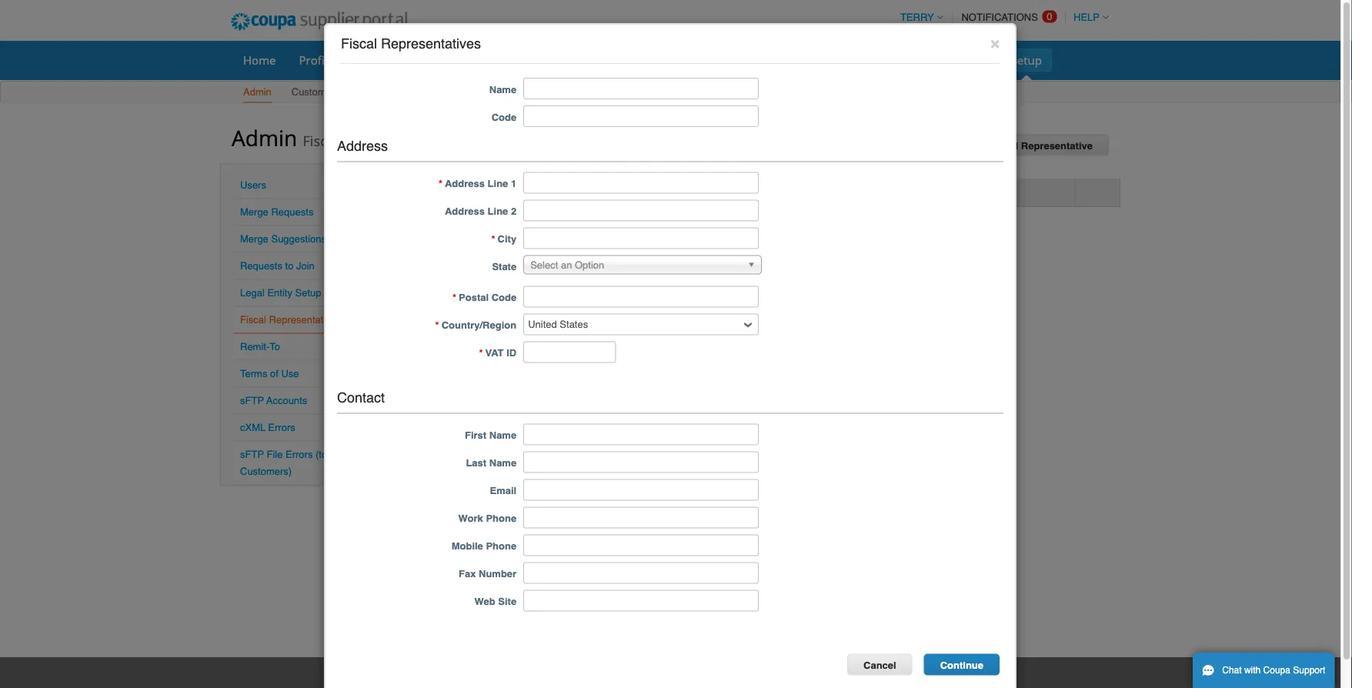 Task type: describe. For each thing, give the bounding box(es) containing it.
ons
[[968, 52, 988, 68]]

sftp for sftp file errors (to customers)
[[240, 449, 264, 460]]

admin for admin
[[243, 86, 272, 98]]

invoices
[[594, 52, 637, 68]]

postal
[[459, 292, 489, 303]]

phone for mobile phone
[[486, 540, 517, 552]]

admin fiscal representatives
[[232, 123, 446, 152]]

add
[[968, 140, 987, 152]]

merge for merge requests
[[240, 206, 268, 218]]

sftp file errors (to customers)
[[240, 449, 327, 477]]

terms of use
[[240, 368, 299, 379]]

remit-to
[[240, 341, 280, 352]]

address for address
[[337, 138, 388, 154]]

home
[[243, 52, 276, 68]]

merge requests
[[240, 206, 314, 218]]

* for * vat id
[[479, 347, 483, 359]]

Mobile Phone text field
[[523, 534, 759, 556]]

last
[[466, 457, 486, 469]]

* for * country/region
[[435, 319, 439, 331]]

0 vertical spatial setup
[[1011, 52, 1042, 68]]

first
[[465, 429, 486, 441]]

errors inside sftp file errors (to customers)
[[286, 449, 313, 460]]

requests to join
[[240, 260, 315, 272]]

catalogs
[[660, 52, 706, 68]]

use
[[281, 368, 299, 379]]

chat with coupa support
[[1222, 665, 1325, 676]]

orders
[[357, 52, 394, 68]]

1 horizontal spatial setup
[[338, 86, 364, 98]]

sftp for sftp accounts
[[240, 395, 264, 406]]

2 code from the top
[[492, 292, 517, 303]]

work phone
[[458, 512, 517, 524]]

1 vertical spatial address
[[445, 178, 485, 189]]

business performance link
[[720, 48, 860, 72]]

work
[[458, 512, 483, 524]]

customer
[[291, 86, 335, 98]]

0 vertical spatial country/region
[[491, 187, 566, 199]]

2 line from the top
[[488, 206, 508, 217]]

fax number
[[459, 568, 517, 579]]

add fiscal representative link
[[952, 134, 1109, 156]]

cancel
[[864, 659, 896, 671]]

number
[[479, 568, 517, 579]]

* country/region
[[435, 319, 517, 331]]

add-ons
[[943, 52, 988, 68]]

sheets
[[489, 52, 525, 68]]

cxml errors
[[240, 422, 295, 433]]

(to
[[316, 449, 327, 460]]

1 horizontal spatial id
[[697, 187, 707, 199]]

entity
[[267, 287, 292, 299]]

first name
[[465, 429, 517, 441]]

option
[[575, 259, 604, 271]]

admin for admin fiscal representatives
[[232, 123, 297, 152]]

add fiscal representative
[[968, 140, 1093, 152]]

coupa
[[1263, 665, 1291, 676]]

* postal code
[[453, 292, 517, 303]]

legal entity setup
[[240, 287, 321, 299]]

profile
[[299, 52, 334, 68]]

state
[[492, 261, 517, 273]]

* for * city
[[491, 233, 495, 245]]

web site
[[474, 596, 517, 607]]

merge suggestions link
[[240, 233, 326, 245]]

merge suggestions
[[240, 233, 326, 245]]

web
[[474, 596, 495, 607]]

select an option link
[[523, 255, 762, 274]]

Email text field
[[523, 479, 759, 501]]

none
[[382, 165, 407, 177]]

invoices link
[[584, 48, 647, 72]]

an
[[561, 259, 572, 271]]

home link
[[233, 48, 286, 72]]

fax
[[459, 568, 476, 579]]

name for last name
[[489, 457, 517, 469]]

× button
[[990, 33, 1000, 52]]

to
[[285, 260, 294, 272]]

Work Phone text field
[[523, 507, 759, 528]]

requests to join link
[[240, 260, 315, 272]]

address line 2
[[445, 206, 517, 217]]

representative
[[1021, 140, 1093, 152]]

sftp accounts
[[240, 395, 307, 406]]

* for * address line 1
[[439, 178, 442, 189]]

merge for merge suggestions
[[240, 233, 268, 245]]

1 line from the top
[[488, 178, 508, 189]]

Web Site text field
[[523, 590, 759, 611]]

Fax Number text field
[[523, 562, 759, 584]]

Code text field
[[523, 105, 759, 127]]

customer setup
[[291, 86, 364, 98]]

sourcing
[[873, 52, 920, 68]]

chat
[[1222, 665, 1242, 676]]

cxml
[[240, 422, 266, 433]]

0 vertical spatial fiscal representatives
[[341, 36, 481, 52]]

accounts
[[266, 395, 307, 406]]

site
[[498, 596, 517, 607]]

terms
[[240, 368, 267, 379]]



Task type: vqa. For each thing, say whether or not it's contained in the screenshot.
FUELLE;
no



Task type: locate. For each thing, give the bounding box(es) containing it.
fiscal representatives link
[[240, 314, 341, 326]]

service/time sheets
[[418, 52, 525, 68]]

1 merge from the top
[[240, 206, 268, 218]]

fiscal right the add
[[990, 140, 1018, 152]]

line left 1
[[488, 178, 508, 189]]

representatives down legal entity setup "link"
[[269, 314, 341, 326]]

1 vertical spatial errors
[[286, 449, 313, 460]]

merge down users
[[240, 206, 268, 218]]

tax id
[[678, 187, 707, 199]]

name right the last
[[489, 457, 517, 469]]

representatives
[[381, 36, 481, 52], [342, 131, 446, 150], [269, 314, 341, 326]]

admin link
[[242, 83, 272, 103]]

0 vertical spatial requests
[[271, 206, 314, 218]]

sftp accounts link
[[240, 395, 307, 406]]

country/region
[[491, 187, 566, 199], [441, 319, 517, 331]]

to
[[270, 341, 280, 352]]

with
[[1244, 665, 1261, 676]]

0 vertical spatial address
[[337, 138, 388, 154]]

0 horizontal spatial setup
[[295, 287, 321, 299]]

fiscal representatives
[[341, 36, 481, 52], [240, 314, 341, 326]]

3 name from the top
[[489, 457, 517, 469]]

representatives up none at the top
[[342, 131, 446, 150]]

0 vertical spatial sftp
[[240, 395, 264, 406]]

1 vertical spatial fiscal representatives
[[240, 314, 341, 326]]

setup
[[1011, 52, 1042, 68], [338, 86, 364, 98], [295, 287, 321, 299]]

address for address line 2
[[445, 206, 485, 217]]

1 vertical spatial merge
[[240, 233, 268, 245]]

mobile phone
[[451, 540, 517, 552]]

continue button
[[924, 654, 1000, 675]]

0 vertical spatial id
[[697, 187, 707, 199]]

line left 2
[[488, 206, 508, 217]]

address up none at the top
[[337, 138, 388, 154]]

2 vertical spatial address
[[445, 206, 485, 217]]

address up address line 2
[[445, 178, 485, 189]]

legal entity setup link
[[240, 287, 321, 299]]

users
[[240, 179, 266, 191]]

* city
[[491, 233, 517, 245]]

Last Name text field
[[523, 451, 759, 473]]

representatives up service/time
[[381, 36, 481, 52]]

2 vertical spatial name
[[489, 457, 517, 469]]

setup right × button
[[1011, 52, 1042, 68]]

name down sheets at the left of the page
[[489, 83, 517, 95]]

2 name from the top
[[489, 429, 517, 441]]

cancel button
[[847, 654, 912, 675]]

name right first at the left bottom
[[489, 429, 517, 441]]

admin down admin link
[[232, 123, 297, 152]]

1 vertical spatial phone
[[486, 540, 517, 552]]

requests left to
[[240, 260, 282, 272]]

join
[[296, 260, 315, 272]]

1 vertical spatial country/region
[[441, 319, 517, 331]]

1 phone from the top
[[486, 512, 517, 524]]

setup link
[[1001, 48, 1052, 72]]

* for * postal code
[[453, 292, 456, 303]]

requests up suggestions at the left of the page
[[271, 206, 314, 218]]

×
[[990, 33, 1000, 52]]

address down * address line 1
[[445, 206, 485, 217]]

2 sftp from the top
[[240, 449, 264, 460]]

sourcing link
[[863, 48, 930, 72]]

0 vertical spatial representatives
[[381, 36, 481, 52]]

asn
[[549, 52, 571, 68]]

0 vertical spatial merge
[[240, 206, 268, 218]]

1 vertical spatial requests
[[240, 260, 282, 272]]

phone for work phone
[[486, 512, 517, 524]]

fiscal representatives down legal entity setup "link"
[[240, 314, 341, 326]]

terms of use link
[[240, 368, 299, 379]]

requests
[[271, 206, 314, 218], [240, 260, 282, 272]]

sftp up cxml
[[240, 395, 264, 406]]

merge requests link
[[240, 206, 314, 218]]

contact
[[337, 389, 385, 405]]

phone down email
[[486, 512, 517, 524]]

2 phone from the top
[[486, 540, 517, 552]]

None text field
[[523, 227, 759, 249], [523, 286, 759, 308], [523, 341, 616, 363], [523, 227, 759, 249], [523, 286, 759, 308], [523, 341, 616, 363]]

1 vertical spatial setup
[[338, 86, 364, 98]]

0 vertical spatial line
[[488, 178, 508, 189]]

0 vertical spatial admin
[[243, 86, 272, 98]]

2 merge from the top
[[240, 233, 268, 245]]

2 vertical spatial representatives
[[269, 314, 341, 326]]

2 horizontal spatial setup
[[1011, 52, 1042, 68]]

Address Line 2 text field
[[523, 200, 759, 221]]

suggestions
[[271, 233, 326, 245]]

vat
[[485, 347, 504, 359]]

merge
[[240, 206, 268, 218], [240, 233, 268, 245]]

profile link
[[289, 48, 344, 72]]

1 vertical spatial admin
[[232, 123, 297, 152]]

tax
[[678, 187, 694, 199]]

add-
[[943, 52, 968, 68]]

name for first name
[[489, 429, 517, 441]]

0 vertical spatial name
[[489, 83, 517, 95]]

service/time
[[418, 52, 486, 68]]

errors
[[268, 422, 295, 433], [286, 449, 313, 460]]

id
[[697, 187, 707, 199], [507, 347, 517, 359]]

sftp inside sftp file errors (to customers)
[[240, 449, 264, 460]]

last name
[[466, 457, 517, 469]]

First Name text field
[[523, 424, 759, 445]]

*
[[439, 178, 442, 189], [491, 233, 495, 245], [453, 292, 456, 303], [435, 319, 439, 331], [479, 347, 483, 359]]

phone up number
[[486, 540, 517, 552]]

remit-
[[240, 341, 270, 352]]

1
[[511, 178, 517, 189]]

country/region down postal
[[441, 319, 517, 331]]

0 vertical spatial errors
[[268, 422, 295, 433]]

1 vertical spatial sftp
[[240, 449, 264, 460]]

representatives inside admin fiscal representatives
[[342, 131, 446, 150]]

id right "tax"
[[697, 187, 707, 199]]

code
[[492, 111, 517, 123], [492, 292, 517, 303]]

sftp file errors (to customers) link
[[240, 449, 327, 477]]

1 code from the top
[[492, 111, 517, 123]]

0 vertical spatial phone
[[486, 512, 517, 524]]

fiscal down 'legal'
[[240, 314, 266, 326]]

1 vertical spatial line
[[488, 206, 508, 217]]

remit-to link
[[240, 341, 280, 352]]

fiscal representatives up orders at the top of page
[[341, 36, 481, 52]]

fiscal up orders at the top of page
[[341, 36, 377, 52]]

1 vertical spatial id
[[507, 347, 517, 359]]

id right vat at the bottom left of the page
[[507, 347, 517, 359]]

select an option
[[530, 259, 604, 271]]

email
[[490, 485, 517, 496]]

None text field
[[523, 172, 759, 194]]

of
[[270, 368, 278, 379]]

1 vertical spatial representatives
[[342, 131, 446, 150]]

customer setup link
[[291, 83, 365, 103]]

chat with coupa support button
[[1193, 653, 1335, 688]]

select
[[530, 259, 558, 271]]

customers)
[[240, 466, 292, 477]]

1 vertical spatial name
[[489, 429, 517, 441]]

orders link
[[347, 48, 404, 72]]

0 horizontal spatial id
[[507, 347, 517, 359]]

country/region up 2
[[491, 187, 566, 199]]

fiscal
[[341, 36, 377, 52], [303, 131, 338, 150], [990, 140, 1018, 152], [240, 314, 266, 326]]

continue
[[940, 659, 984, 671]]

1 vertical spatial code
[[492, 292, 517, 303]]

cxml errors link
[[240, 422, 295, 433]]

* vat id
[[479, 347, 517, 359]]

fiscal inside add fiscal representative "link"
[[990, 140, 1018, 152]]

coupa supplier portal image
[[220, 2, 418, 41]]

admin down home link
[[243, 86, 272, 98]]

code right postal
[[492, 292, 517, 303]]

support
[[1293, 665, 1325, 676]]

file
[[267, 449, 283, 460]]

users link
[[240, 179, 266, 191]]

errors down accounts
[[268, 422, 295, 433]]

sftp
[[240, 395, 264, 406], [240, 449, 264, 460]]

setup right customer
[[338, 86, 364, 98]]

code down sheets at the left of the page
[[492, 111, 517, 123]]

service/time sheets link
[[407, 48, 535, 72]]

setup down join
[[295, 287, 321, 299]]

business performance
[[730, 52, 850, 68]]

1 name from the top
[[489, 83, 517, 95]]

2
[[511, 206, 517, 217]]

fiscal inside admin fiscal representatives
[[303, 131, 338, 150]]

errors left (to
[[286, 449, 313, 460]]

asn link
[[539, 48, 581, 72]]

fiscal down customer setup link
[[303, 131, 338, 150]]

merge down merge requests link at the left top of the page
[[240, 233, 268, 245]]

0 vertical spatial code
[[492, 111, 517, 123]]

business
[[730, 52, 777, 68]]

1 sftp from the top
[[240, 395, 264, 406]]

Name text field
[[523, 78, 759, 99]]

2 vertical spatial setup
[[295, 287, 321, 299]]

sftp up customers)
[[240, 449, 264, 460]]

* address line 1
[[439, 178, 517, 189]]



